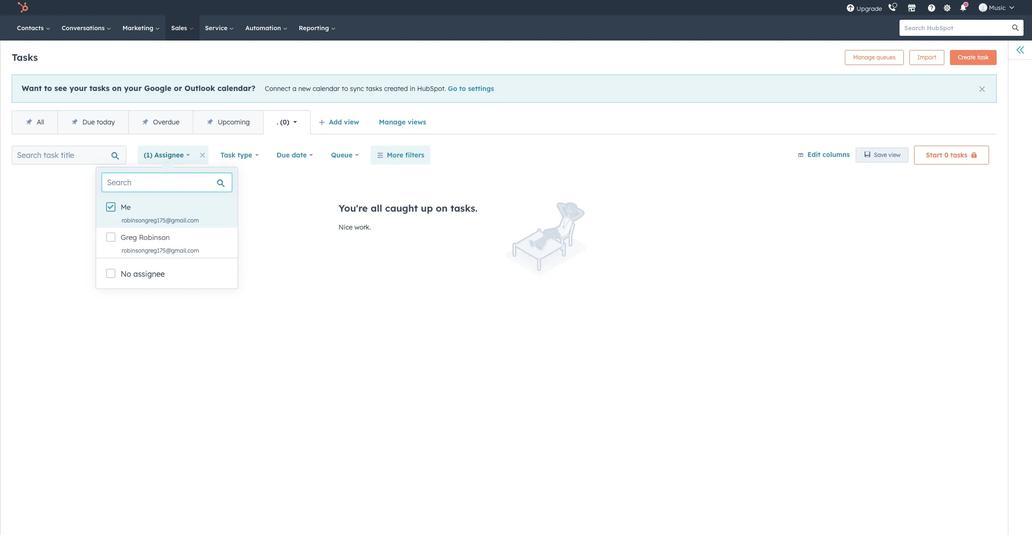 Task type: locate. For each thing, give the bounding box(es) containing it.
navigation containing all
[[12, 110, 311, 134]]

1 horizontal spatial on
[[436, 202, 448, 214]]

1 horizontal spatial view
[[889, 151, 901, 159]]

marketing link
[[117, 15, 166, 41]]

2 robinsongreg175@gmail.com from the top
[[122, 247, 199, 254]]

0 horizontal spatial view
[[344, 118, 359, 126]]

all
[[371, 202, 382, 214]]

0 vertical spatial on
[[112, 84, 122, 93]]

view for save view
[[889, 151, 901, 159]]

0 right start
[[945, 151, 949, 159]]

(
[[280, 118, 283, 126]]

2 your from the left
[[124, 84, 142, 93]]

columns
[[823, 150, 850, 159]]

due inside navigation
[[82, 118, 95, 126]]

google
[[144, 84, 172, 93]]

on
[[112, 84, 122, 93], [436, 202, 448, 214]]

manage inside tasks banner
[[854, 54, 876, 61]]

0 right .
[[283, 118, 287, 126]]

. ( 0 )
[[277, 118, 290, 126]]

your left google
[[124, 84, 142, 93]]

save
[[875, 151, 888, 159]]

0 horizontal spatial due
[[82, 118, 95, 126]]

1 horizontal spatial tasks
[[366, 84, 383, 93]]

sales link
[[166, 15, 199, 41]]

reporting link
[[293, 15, 341, 41]]

marketplaces image
[[908, 4, 917, 13]]

menu containing music
[[846, 0, 1021, 15]]

menu
[[846, 0, 1021, 15]]

notifications image
[[960, 4, 968, 13]]

assignee
[[155, 151, 184, 159]]

connect a new calendar to sync tasks created in hubspot. go to settings
[[265, 84, 494, 93]]

greg
[[121, 233, 137, 242]]

1 vertical spatial view
[[889, 151, 901, 159]]

manage left queues
[[854, 54, 876, 61]]

manage views link
[[373, 113, 433, 132]]

on right up at the top of the page
[[436, 202, 448, 214]]

reporting
[[299, 24, 331, 32]]

start
[[927, 151, 943, 159]]

view right add
[[344, 118, 359, 126]]

tasks inside button
[[951, 151, 968, 159]]

0 vertical spatial view
[[344, 118, 359, 126]]

filters
[[406, 151, 425, 159]]

robinsongreg175@gmail.com
[[122, 217, 199, 224], [122, 247, 199, 254]]

(1) assignee
[[144, 151, 184, 159]]

create task link
[[951, 50, 997, 65]]

calendar?
[[218, 84, 256, 93]]

task type button
[[214, 146, 265, 165]]

due left date
[[277, 151, 290, 159]]

notifications button
[[956, 0, 972, 15]]

to
[[44, 84, 52, 93], [342, 84, 348, 93], [460, 84, 466, 93]]

a
[[293, 84, 297, 93]]

see
[[54, 84, 67, 93]]

no assignee
[[121, 269, 165, 279]]

to left 'see'
[[44, 84, 52, 93]]

caught
[[385, 202, 418, 214]]

0 horizontal spatial to
[[44, 84, 52, 93]]

in
[[410, 84, 416, 93]]

on up today
[[112, 84, 122, 93]]

robinsongreg175@gmail.com up robinson
[[122, 217, 199, 224]]

0 vertical spatial robinsongreg175@gmail.com
[[122, 217, 199, 224]]

0 horizontal spatial your
[[69, 84, 87, 93]]

help image
[[928, 4, 936, 13]]

calling icon button
[[885, 1, 901, 14]]

music
[[990, 4, 1006, 11]]

manage
[[854, 54, 876, 61], [379, 118, 406, 126]]

.
[[277, 118, 278, 126]]

manage views
[[379, 118, 426, 126]]

save view
[[875, 151, 901, 159]]

view right save
[[889, 151, 901, 159]]

row group
[[96, 198, 238, 259]]

1 horizontal spatial to
[[342, 84, 348, 93]]

1 vertical spatial manage
[[379, 118, 406, 126]]

to right go at the top of the page
[[460, 84, 466, 93]]

0 horizontal spatial on
[[112, 84, 122, 93]]

want
[[22, 84, 42, 93]]

1 robinsongreg175@gmail.com from the top
[[122, 217, 199, 224]]

greg robinson
[[121, 233, 170, 242]]

start 0 tasks button
[[915, 146, 990, 165]]

0 vertical spatial 0
[[283, 118, 287, 126]]

to left sync
[[342, 84, 348, 93]]

upgrade
[[857, 4, 883, 12]]

automation
[[246, 24, 283, 32]]

1 vertical spatial robinsongreg175@gmail.com
[[122, 247, 199, 254]]

0 horizontal spatial manage
[[379, 118, 406, 126]]

tasks right sync
[[366, 84, 383, 93]]

your right 'see'
[[69, 84, 87, 93]]

me
[[121, 203, 131, 212]]

tasks
[[90, 84, 110, 93], [366, 84, 383, 93], [951, 151, 968, 159]]

1 horizontal spatial manage
[[854, 54, 876, 61]]

0 inside navigation
[[283, 118, 287, 126]]

1 vertical spatial 0
[[945, 151, 949, 159]]

edit columns button
[[798, 149, 850, 161]]

1 horizontal spatial due
[[277, 151, 290, 159]]

add view
[[329, 118, 359, 126]]

upgrade image
[[847, 4, 855, 13]]

edit
[[808, 150, 821, 159]]

manage left views
[[379, 118, 406, 126]]

1 horizontal spatial 0
[[945, 151, 949, 159]]

add view button
[[313, 113, 367, 132]]

assignee
[[133, 269, 165, 279]]

task type
[[221, 151, 252, 159]]

2 horizontal spatial tasks
[[951, 151, 968, 159]]

you're
[[339, 202, 368, 214]]

upcoming link
[[193, 111, 263, 134]]

contacts link
[[11, 15, 56, 41]]

0 vertical spatial due
[[82, 118, 95, 126]]

1 horizontal spatial your
[[124, 84, 142, 93]]

0 vertical spatial manage
[[854, 54, 876, 61]]

nice
[[339, 223, 353, 232]]

queue
[[331, 151, 353, 159]]

tasks right start
[[951, 151, 968, 159]]

queues
[[877, 54, 896, 61]]

view
[[344, 118, 359, 126], [889, 151, 901, 159]]

go
[[448, 84, 458, 93]]

nice work.
[[339, 223, 371, 232]]

view inside save view button
[[889, 151, 901, 159]]

calling icon image
[[888, 4, 897, 12]]

tasks up due today
[[90, 84, 110, 93]]

settings
[[468, 84, 494, 93]]

1 vertical spatial due
[[277, 151, 290, 159]]

navigation
[[12, 110, 311, 134]]

0 horizontal spatial 0
[[283, 118, 287, 126]]

0
[[283, 118, 287, 126], [945, 151, 949, 159]]

settings link
[[942, 3, 954, 13]]

go to settings link
[[448, 84, 494, 93]]

due inside popup button
[[277, 151, 290, 159]]

due left today
[[82, 118, 95, 126]]

start 0 tasks
[[927, 151, 968, 159]]

or
[[174, 84, 182, 93]]

due
[[82, 118, 95, 126], [277, 151, 290, 159]]

marketplaces button
[[902, 0, 922, 15]]

music button
[[974, 0, 1020, 15]]

sync
[[350, 84, 364, 93]]

robinsongreg175@gmail.com down robinson
[[122, 247, 199, 254]]

view inside "add view" popup button
[[344, 118, 359, 126]]



Task type: vqa. For each thing, say whether or not it's contained in the screenshot.
Press to sort. element
no



Task type: describe. For each thing, give the bounding box(es) containing it.
1 your from the left
[[69, 84, 87, 93]]

row group containing me
[[96, 198, 238, 259]]

search image
[[1013, 25, 1020, 31]]

robinsongreg175@gmail.com for greg robinson
[[122, 247, 199, 254]]

tasks.
[[451, 202, 478, 214]]

queue button
[[325, 146, 365, 165]]

Search HubSpot search field
[[900, 20, 1016, 36]]

create
[[959, 54, 976, 61]]

due today
[[82, 118, 115, 126]]

overdue
[[153, 118, 180, 126]]

created
[[384, 84, 408, 93]]

robinson
[[139, 233, 170, 242]]

Search search field
[[102, 173, 232, 192]]

more filters
[[387, 151, 425, 159]]

work.
[[355, 223, 371, 232]]

marketing
[[123, 24, 155, 32]]

import
[[918, 54, 937, 61]]

sales
[[171, 24, 189, 32]]

connect
[[265, 84, 291, 93]]

up
[[421, 202, 433, 214]]

add
[[329, 118, 342, 126]]

save view button
[[856, 148, 909, 163]]

manage queues
[[854, 54, 896, 61]]

hubspot image
[[17, 2, 28, 13]]

hubspot link
[[11, 2, 35, 13]]

create task
[[959, 54, 989, 61]]

help button
[[924, 0, 940, 15]]

due date button
[[271, 146, 320, 165]]

more filters link
[[371, 146, 431, 165]]

view for add view
[[344, 118, 359, 126]]

due today link
[[57, 111, 128, 134]]

robinsongreg175@gmail.com for me
[[122, 217, 199, 224]]

0 horizontal spatial tasks
[[90, 84, 110, 93]]

automation link
[[240, 15, 293, 41]]

tasks
[[12, 51, 38, 63]]

edit columns
[[808, 150, 850, 159]]

upcoming
[[218, 118, 250, 126]]

service
[[205, 24, 229, 32]]

settings image
[[944, 4, 952, 13]]

want to see your tasks on your google or outlook calendar?
[[22, 84, 256, 93]]

due for due today
[[82, 118, 95, 126]]

manage for manage queues
[[854, 54, 876, 61]]

no
[[121, 269, 131, 279]]

tasks banner
[[12, 47, 997, 65]]

all
[[37, 118, 44, 126]]

manage for manage views
[[379, 118, 406, 126]]

close image
[[980, 86, 986, 92]]

outlook
[[185, 84, 215, 93]]

conversations
[[62, 24, 107, 32]]

(1) assignee button
[[138, 146, 196, 165]]

date
[[292, 151, 307, 159]]

2 horizontal spatial to
[[460, 84, 466, 93]]

views
[[408, 118, 426, 126]]

due for due date
[[277, 151, 290, 159]]

(1)
[[144, 151, 153, 159]]

new
[[299, 84, 311, 93]]

0 inside button
[[945, 151, 949, 159]]

conversations link
[[56, 15, 117, 41]]

greg robinson image
[[979, 3, 988, 12]]

service link
[[199, 15, 240, 41]]

contacts
[[17, 24, 46, 32]]

overdue link
[[128, 111, 193, 134]]

all link
[[12, 111, 57, 134]]

type
[[238, 151, 252, 159]]

search button
[[1008, 20, 1024, 36]]

Search task title search field
[[12, 146, 126, 165]]

on inside alert
[[112, 84, 122, 93]]

hubspot.
[[417, 84, 446, 93]]

due date
[[277, 151, 307, 159]]

import link
[[910, 50, 945, 65]]

today
[[97, 118, 115, 126]]

want to see your tasks on your google or outlook calendar? alert
[[12, 75, 997, 103]]

manage queues link
[[846, 50, 904, 65]]

calendar
[[313, 84, 340, 93]]

1 vertical spatial on
[[436, 202, 448, 214]]

more
[[387, 151, 404, 159]]

you're all caught up on tasks.
[[339, 202, 478, 214]]



